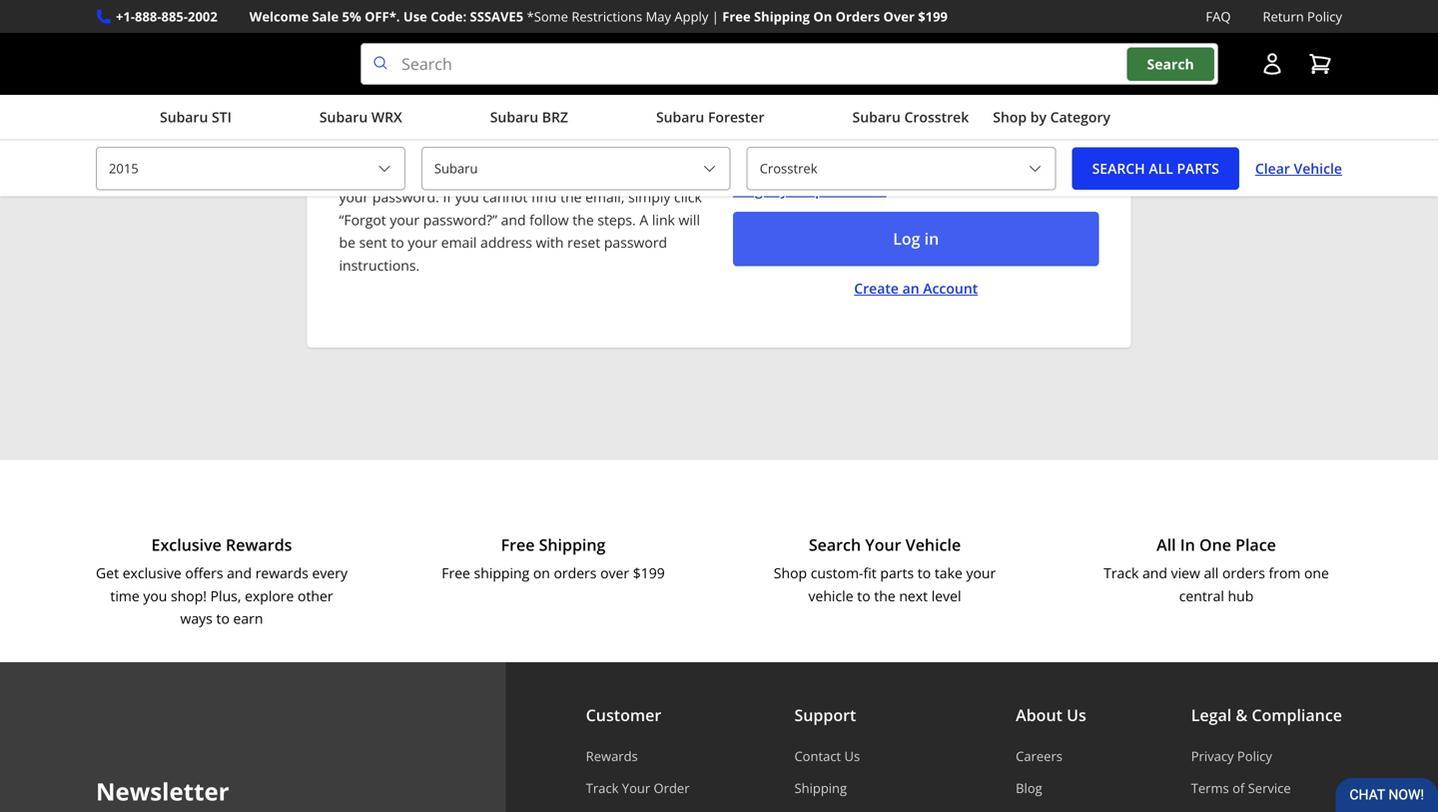 Task type: locate. For each thing, give the bounding box(es) containing it.
1 vertical spatial vehicle
[[906, 534, 961, 556]]

subaru forester
[[656, 108, 765, 127]]

2 vertical spatial shipping
[[795, 779, 847, 797]]

1 horizontal spatial policy
[[1308, 7, 1343, 25]]

account down log in 'button'
[[923, 279, 978, 298]]

select model image
[[1028, 161, 1044, 177]]

shop left the by
[[993, 108, 1027, 127]]

0 horizontal spatial policy
[[1238, 747, 1273, 765]]

in
[[1181, 534, 1196, 556]]

0 horizontal spatial in
[[471, 165, 483, 184]]

reset up have
[[339, 142, 372, 161]]

1 vertical spatial shipping
[[539, 534, 606, 556]]

on left the our at left top
[[417, 58, 437, 79]]

orders up the hub
[[1223, 564, 1266, 583]]

1 orders from the left
[[554, 564, 597, 583]]

restrictions
[[572, 7, 643, 25]]

subaru up may
[[656, 108, 705, 127]]

search
[[1093, 159, 1146, 178]]

terms of service link
[[1192, 779, 1343, 797]]

hope
[[431, 96, 465, 115]]

2 vertical spatial free
[[442, 564, 471, 583]]

like
[[496, 96, 518, 115]]

0 vertical spatial $199
[[918, 7, 948, 25]]

you down exclusive
[[143, 586, 167, 605]]

create an account link
[[854, 278, 978, 298]]

0 vertical spatial your
[[865, 534, 902, 556]]

0 vertical spatial shop
[[993, 108, 1027, 127]]

link
[[444, 165, 467, 184], [652, 210, 675, 229]]

shipping down contact at the right bottom
[[795, 779, 847, 797]]

0 horizontal spatial and
[[227, 564, 252, 583]]

you down welcome!
[[351, 119, 375, 138]]

subaru up select model "button"
[[853, 108, 901, 127]]

to up may
[[662, 119, 676, 138]]

0 horizontal spatial $199
[[633, 564, 665, 583]]

0 vertical spatial password
[[409, 142, 472, 161]]

search inside search your vehicle shop custom-fit parts to take your vehicle to the next level
[[809, 534, 861, 556]]

your inside search your vehicle shop custom-fit parts to take your vehicle to the next level
[[967, 564, 996, 583]]

your inside forgot your password? log in
[[781, 180, 812, 199]]

terms of service
[[1192, 779, 1292, 797]]

shipping
[[754, 7, 810, 25], [539, 534, 606, 556], [795, 779, 847, 797]]

rewards inside the exclusive rewards get exclusive offers and rewards every time you shop! plus, explore other ways to earn
[[226, 534, 292, 556]]

1 horizontal spatial on
[[533, 564, 550, 583]]

rewards up track your order link on the bottom of page
[[586, 747, 638, 765]]

1 vertical spatial shop
[[774, 564, 807, 583]]

1 horizontal spatial search
[[1148, 54, 1195, 73]]

your down rewards link
[[622, 779, 651, 797]]

0 horizontal spatial if
[[339, 119, 348, 138]]

subaru sti button
[[96, 99, 232, 139]]

password down had
[[409, 142, 472, 161]]

welcome! we hope you like the changes we've made. if you already had an account with us, you'll need to reset your password to access it once again. you may have received a link in your email asking you to reset your password. if you cannot find the email, simply click "forgot your password?" and follow the steps. a link will be sent to your email address with reset password instructions.
[[339, 96, 702, 275]]

search all parts
[[1093, 159, 1220, 178]]

all
[[1149, 159, 1174, 178]]

to down 'you'
[[632, 165, 645, 184]]

an right had
[[459, 119, 476, 138]]

1 vertical spatial us
[[845, 747, 860, 765]]

us for contact us
[[845, 747, 860, 765]]

to left access
[[476, 142, 489, 161]]

0 vertical spatial email
[[520, 165, 555, 184]]

the inside search your vehicle shop custom-fit parts to take your vehicle to the next level
[[874, 586, 896, 605]]

1 horizontal spatial shop
[[993, 108, 1027, 127]]

on right the shipping
[[533, 564, 550, 583]]

3 subaru from the left
[[490, 108, 539, 127]]

1 vertical spatial in
[[925, 228, 939, 249]]

and up address in the left of the page
[[501, 210, 526, 229]]

rewards up rewards
[[226, 534, 292, 556]]

2 vertical spatial reset
[[568, 233, 601, 252]]

1 horizontal spatial orders
[[1223, 564, 1266, 583]]

follow
[[530, 210, 569, 229]]

if down welcome!
[[339, 119, 348, 138]]

and inside welcome! we hope you like the changes we've made. if you already had an account with us, you'll need to reset your password to access it once again. you may have received a link in your email asking you to reset your password. if you cannot find the email, simply click "forgot your password?" and follow the steps. a link will be sent to your email address with reset password instructions.
[[501, 210, 526, 229]]

subaru crosstrek button
[[789, 99, 969, 139]]

0 vertical spatial time
[[377, 58, 413, 79]]

and down "all"
[[1143, 564, 1168, 583]]

1 vertical spatial policy
[[1238, 747, 1273, 765]]

us right about
[[1067, 704, 1087, 726]]

0 horizontal spatial on
[[417, 58, 437, 79]]

our
[[441, 58, 468, 79]]

log
[[893, 228, 921, 249]]

policy for privacy policy
[[1238, 747, 1273, 765]]

next
[[900, 586, 928, 605]]

subaru inside subaru crosstrek dropdown button
[[853, 108, 901, 127]]

0 vertical spatial an
[[459, 119, 476, 138]]

password?
[[815, 180, 887, 199]]

return policy link
[[1263, 6, 1343, 27]]

and up plus,
[[227, 564, 252, 583]]

$199 right over on the left
[[633, 564, 665, 583]]

track down rewards link
[[586, 779, 619, 797]]

0 vertical spatial track
[[1104, 564, 1139, 583]]

1 horizontal spatial and
[[501, 210, 526, 229]]

*some
[[527, 7, 568, 25]]

2 orders from the left
[[1223, 564, 1266, 583]]

button image
[[1261, 52, 1285, 76]]

time down get
[[110, 586, 140, 605]]

subaru left the wrx
[[320, 108, 368, 127]]

vehicle up take
[[906, 534, 961, 556]]

over
[[884, 7, 915, 25]]

to
[[408, 12, 432, 44], [662, 119, 676, 138], [476, 142, 489, 161], [632, 165, 645, 184], [391, 233, 404, 252], [918, 564, 931, 583], [857, 586, 871, 605], [216, 609, 230, 628]]

1 horizontal spatial your
[[865, 534, 902, 556]]

on inside free shipping free shipping on orders over $199
[[533, 564, 550, 583]]

shipping left on
[[754, 7, 810, 25]]

to down plus,
[[216, 609, 230, 628]]

0 vertical spatial vehicle
[[1294, 159, 1343, 178]]

2 horizontal spatial and
[[1143, 564, 1168, 583]]

reset down steps.
[[568, 233, 601, 252]]

0 horizontal spatial us
[[845, 747, 860, 765]]

wrx
[[372, 108, 402, 127]]

email down "password?""
[[441, 233, 477, 252]]

in right log
[[925, 228, 939, 249]]

subaru left sti
[[160, 108, 208, 127]]

0 vertical spatial search
[[1148, 54, 1195, 73]]

0 horizontal spatial your
[[622, 779, 651, 797]]

subaru up access
[[490, 108, 539, 127]]

received
[[374, 165, 429, 184]]

sale
[[312, 7, 339, 25]]

if
[[339, 119, 348, 138], [443, 187, 452, 206]]

policy right "return"
[[1308, 7, 1343, 25]]

your inside search your vehicle shop custom-fit parts to take your vehicle to the next level
[[865, 534, 902, 556]]

privacy policy link
[[1192, 747, 1343, 765]]

your up fit
[[865, 534, 902, 556]]

1 horizontal spatial if
[[443, 187, 452, 206]]

0 horizontal spatial shop
[[774, 564, 807, 583]]

you
[[629, 142, 654, 161]]

explore
[[245, 586, 294, 605]]

subaru inside subaru wrx dropdown button
[[320, 108, 368, 127]]

search input field
[[361, 43, 1219, 85]]

your down "password?""
[[408, 233, 438, 252]]

free up the shipping
[[501, 534, 535, 556]]

to down fit
[[857, 586, 871, 605]]

2 subaru from the left
[[320, 108, 368, 127]]

1 vertical spatial free
[[501, 534, 535, 556]]

1 horizontal spatial reset
[[568, 233, 601, 252]]

1 horizontal spatial vehicle
[[1294, 159, 1343, 178]]

0 horizontal spatial orders
[[554, 564, 597, 583]]

subaru inside subaru forester dropdown button
[[656, 108, 705, 127]]

email down it
[[520, 165, 555, 184]]

to right off*.
[[408, 12, 432, 44]]

a
[[433, 165, 440, 184]]

vehicle inside search your vehicle shop custom-fit parts to take your vehicle to the next level
[[906, 534, 961, 556]]

your right take
[[967, 564, 996, 583]]

search your vehicle shop custom-fit parts to take your vehicle to the next level
[[774, 534, 996, 605]]

by
[[1031, 108, 1047, 127]]

0 horizontal spatial vehicle
[[906, 534, 961, 556]]

sti
[[212, 108, 232, 127]]

time right first
[[377, 58, 413, 79]]

if up "password?""
[[443, 187, 452, 206]]

parts
[[881, 564, 914, 583]]

1 vertical spatial on
[[533, 564, 550, 583]]

in right a
[[471, 165, 483, 184]]

5%
[[342, 7, 361, 25]]

the down parts
[[874, 586, 896, 605]]

1 subaru from the left
[[160, 108, 208, 127]]

orders
[[554, 564, 597, 583], [1223, 564, 1266, 583]]

&
[[1236, 704, 1248, 726]]

1 vertical spatial account
[[923, 279, 978, 298]]

0 vertical spatial in
[[471, 165, 483, 184]]

0 vertical spatial free
[[723, 7, 751, 25]]

track left view on the right bottom
[[1104, 564, 1139, 583]]

shipping up over on the left
[[539, 534, 606, 556]]

address
[[774, 12, 828, 31]]

the right like
[[522, 96, 543, 115]]

forgot your password? log in
[[733, 180, 939, 249]]

0 horizontal spatial an
[[459, 119, 476, 138]]

we've
[[604, 96, 640, 115]]

email
[[520, 165, 555, 184], [441, 233, 477, 252]]

1 horizontal spatial in
[[925, 228, 939, 249]]

1 horizontal spatial rewards
[[586, 747, 638, 765]]

0 horizontal spatial account
[[498, 12, 592, 44]]

1 horizontal spatial link
[[652, 210, 675, 229]]

free
[[723, 7, 751, 25], [501, 534, 535, 556], [442, 564, 471, 583]]

1 vertical spatial an
[[903, 279, 920, 298]]

|
[[712, 7, 719, 25]]

0 vertical spatial us
[[1067, 704, 1087, 726]]

blog
[[1016, 779, 1043, 797]]

account up site? at left
[[498, 12, 592, 44]]

0 horizontal spatial rewards
[[226, 534, 292, 556]]

1 horizontal spatial track
[[1104, 564, 1139, 583]]

crosstrek
[[905, 108, 969, 127]]

on
[[814, 7, 833, 25]]

ways
[[180, 609, 213, 628]]

an
[[459, 119, 476, 138], [903, 279, 920, 298]]

0 horizontal spatial search
[[809, 534, 861, 556]]

1 horizontal spatial us
[[1067, 704, 1087, 726]]

0 horizontal spatial link
[[444, 165, 467, 184]]

create an account
[[854, 279, 978, 298]]

of
[[1233, 779, 1245, 797]]

view
[[1172, 564, 1201, 583]]

1 vertical spatial your
[[622, 779, 651, 797]]

1 vertical spatial search
[[809, 534, 861, 556]]

reset down may
[[649, 165, 682, 184]]

the down email,
[[573, 210, 594, 229]]

free right the |
[[723, 7, 751, 25]]

shop left 'custom-'
[[774, 564, 807, 583]]

free left the shipping
[[442, 564, 471, 583]]

2002
[[188, 7, 218, 25]]

1 vertical spatial time
[[110, 586, 140, 605]]

an inside welcome! we hope you like the changes we've made. if you already had an account with us, you'll need to reset your password to access it once again. you may have received a link in your email asking you to reset your password. if you cannot find the email, simply click "forgot your password?" and follow the steps. a link will be sent to your email address with reset password instructions.
[[459, 119, 476, 138]]

0 horizontal spatial time
[[110, 586, 140, 605]]

and inside all in one place track and view all orders from one central hub
[[1143, 564, 1168, 583]]

return
[[1263, 7, 1305, 25]]

1 horizontal spatial free
[[501, 534, 535, 556]]

search inside button
[[1148, 54, 1195, 73]]

subaru inside subaru brz dropdown button
[[490, 108, 539, 127]]

with down the follow
[[536, 233, 564, 252]]

0 vertical spatial if
[[339, 119, 348, 138]]

exclusive rewards get exclusive offers and rewards every time you shop! plus, explore other ways to earn
[[96, 534, 348, 628]]

0 vertical spatial account
[[498, 12, 592, 44]]

orders left over on the left
[[554, 564, 597, 583]]

Email Address text field
[[733, 37, 1100, 84]]

category
[[1051, 108, 1111, 127]]

legal & compliance
[[1192, 704, 1343, 726]]

vehicle right clear
[[1294, 159, 1343, 178]]

your up received
[[376, 142, 406, 161]]

support
[[795, 704, 857, 726]]

subaru for subaru crosstrek
[[853, 108, 901, 127]]

had
[[431, 119, 456, 138]]

you'll
[[589, 119, 622, 138]]

$199 inside free shipping free shipping on orders over $199
[[633, 564, 665, 583]]

subaru
[[160, 108, 208, 127], [320, 108, 368, 127], [490, 108, 539, 127], [656, 108, 705, 127], [853, 108, 901, 127]]

0 vertical spatial rewards
[[226, 534, 292, 556]]

policy
[[1308, 7, 1343, 25], [1238, 747, 1273, 765]]

5 subaru from the left
[[853, 108, 901, 127]]

with up it
[[535, 119, 563, 138]]

shop by category
[[993, 108, 1111, 127]]

search all parts button
[[1073, 147, 1240, 190]]

0 vertical spatial reset
[[339, 142, 372, 161]]

+1-888-885-2002 link
[[116, 6, 218, 27]]

and inside the exclusive rewards get exclusive offers and rewards every time you shop! plus, explore other ways to earn
[[227, 564, 252, 583]]

us for about us
[[1067, 704, 1087, 726]]

2 horizontal spatial reset
[[649, 165, 682, 184]]

and for exclusive rewards
[[227, 564, 252, 583]]

shop inside shop by category dropdown button
[[993, 108, 1027, 127]]

your for track
[[622, 779, 651, 797]]

1 vertical spatial track
[[586, 779, 619, 797]]

us up 'shipping' link
[[845, 747, 860, 765]]

subaru inside "subaru sti" dropdown button
[[160, 108, 208, 127]]

1 vertical spatial $199
[[633, 564, 665, 583]]

an right create
[[903, 279, 920, 298]]

you inside the exclusive rewards get exclusive offers and rewards every time you shop! plus, explore other ways to earn
[[143, 586, 167, 605]]

0 horizontal spatial email
[[441, 233, 477, 252]]

0 vertical spatial policy
[[1308, 7, 1343, 25]]

$199 right over
[[918, 7, 948, 25]]

1 horizontal spatial account
[[923, 279, 978, 298]]

welcome
[[250, 7, 309, 25]]

your right forgot
[[781, 180, 812, 199]]

1 vertical spatial password
[[604, 233, 668, 252]]

your for search
[[865, 534, 902, 556]]

account
[[479, 119, 531, 138]]

4 subaru from the left
[[656, 108, 705, 127]]

hub
[[1228, 586, 1254, 605]]

your up the our at left top
[[439, 12, 492, 44]]

vehicle inside clear vehicle button
[[1294, 159, 1343, 178]]

1 horizontal spatial email
[[520, 165, 555, 184]]

policy up terms of service link
[[1238, 747, 1273, 765]]

made.
[[644, 96, 684, 115]]

0 horizontal spatial free
[[442, 564, 471, 583]]

0 horizontal spatial password
[[409, 142, 472, 161]]

password down a
[[604, 233, 668, 252]]



Task type: vqa. For each thing, say whether or not it's contained in the screenshot.
Carbon Fiber / Leather 'button'
no



Task type: describe. For each thing, give the bounding box(es) containing it.
search for search your vehicle shop custom-fit parts to take your vehicle to the next level
[[809, 534, 861, 556]]

1 vertical spatial with
[[536, 233, 564, 252]]

in inside forgot your password? log in
[[925, 228, 939, 249]]

get
[[96, 564, 119, 583]]

site?
[[508, 58, 543, 79]]

subaru for subaru sti
[[160, 108, 208, 127]]

your down password.
[[390, 210, 420, 229]]

track your order link
[[586, 779, 690, 797]]

custom-
[[811, 564, 864, 583]]

brz
[[542, 108, 568, 127]]

a collage of action shots of vehicles image
[[0, 0, 1439, 460]]

orders inside all in one place track and view all orders from one central hub
[[1223, 564, 1266, 583]]

password?"
[[423, 210, 498, 229]]

toggle password visibility image
[[1072, 136, 1088, 152]]

one
[[1305, 564, 1330, 583]]

0 vertical spatial shipping
[[754, 7, 810, 25]]

fit
[[864, 564, 877, 583]]

time inside the exclusive rewards get exclusive offers and rewards every time you shop! plus, explore other ways to earn
[[110, 586, 140, 605]]

clear
[[1256, 159, 1291, 178]]

and for all in one place
[[1143, 564, 1168, 583]]

0 vertical spatial link
[[444, 165, 467, 184]]

subaru for subaru forester
[[656, 108, 705, 127]]

1 horizontal spatial password
[[604, 233, 668, 252]]

parts
[[1177, 159, 1220, 178]]

need
[[626, 119, 659, 138]]

careers
[[1016, 747, 1063, 765]]

blog link
[[1016, 779, 1087, 797]]

0 vertical spatial on
[[417, 58, 437, 79]]

0 horizontal spatial track
[[586, 779, 619, 797]]

1 horizontal spatial time
[[377, 58, 413, 79]]

newsletter
[[96, 775, 229, 808]]

a
[[640, 210, 649, 229]]

in inside welcome! we hope you like the changes we've made. if you already had an account with us, you'll need to reset your password to access it once again. you may have received a link in your email asking you to reset your password. if you cannot find the email, simply click "forgot your password?" and follow the steps. a link will be sent to your email address with reset password instructions.
[[471, 165, 483, 184]]

you up "password?""
[[455, 187, 479, 206]]

contact
[[795, 747, 841, 765]]

privacy policy
[[1192, 747, 1273, 765]]

the down asking
[[561, 187, 582, 206]]

password.
[[373, 187, 439, 206]]

steps.
[[598, 210, 636, 229]]

simply
[[629, 187, 671, 206]]

vehicle
[[809, 586, 854, 605]]

forester
[[708, 108, 765, 127]]

one
[[1200, 534, 1232, 556]]

us,
[[566, 119, 585, 138]]

cannot
[[483, 187, 528, 206]]

may
[[646, 7, 671, 25]]

select year image
[[377, 161, 393, 177]]

about
[[1016, 704, 1063, 726]]

your up cannot
[[486, 165, 516, 184]]

policy for return policy
[[1308, 7, 1343, 25]]

track inside all in one place track and view all orders from one central hub
[[1104, 564, 1139, 583]]

select make image
[[702, 161, 718, 177]]

all in one place track and view all orders from one central hub
[[1104, 534, 1330, 605]]

shop!
[[171, 586, 207, 605]]

Select Make button
[[421, 147, 731, 190]]

1 horizontal spatial $199
[[918, 7, 948, 25]]

subaru for subaru brz
[[490, 108, 539, 127]]

to left take
[[918, 564, 931, 583]]

"forgot
[[339, 210, 386, 229]]

+1-
[[116, 7, 135, 25]]

new
[[472, 58, 504, 79]]

use
[[403, 7, 427, 25]]

contact us link
[[795, 747, 911, 765]]

1 vertical spatial email
[[441, 233, 477, 252]]

shipping inside free shipping free shipping on orders over $199
[[539, 534, 606, 556]]

Password password field
[[733, 120, 1100, 168]]

access
[[493, 142, 535, 161]]

subaru crosstrek
[[853, 108, 969, 127]]

click
[[674, 187, 702, 206]]

first time on our new site?
[[339, 58, 543, 79]]

to inside the exclusive rewards get exclusive offers and rewards every time you shop! plus, explore other ways to earn
[[216, 609, 230, 628]]

it
[[539, 142, 548, 161]]

orders inside free shipping free shipping on orders over $199
[[554, 564, 597, 583]]

subaru brz
[[490, 108, 568, 127]]

2 horizontal spatial free
[[723, 7, 751, 25]]

order
[[654, 779, 690, 797]]

exclusive
[[151, 534, 222, 556]]

all
[[1204, 564, 1219, 583]]

over
[[601, 564, 630, 583]]

subaru for subaru wrx
[[320, 108, 368, 127]]

central
[[1180, 586, 1225, 605]]

subaru sti
[[160, 108, 232, 127]]

888-
[[135, 7, 161, 25]]

shop by category button
[[993, 99, 1111, 139]]

login to your account
[[339, 12, 592, 44]]

again.
[[586, 142, 625, 161]]

0 vertical spatial with
[[535, 119, 563, 138]]

1 vertical spatial reset
[[649, 165, 682, 184]]

log in button
[[733, 212, 1100, 266]]

+1-888-885-2002
[[116, 7, 218, 25]]

level
[[932, 586, 962, 605]]

email,
[[586, 187, 625, 206]]

track your order
[[586, 779, 690, 797]]

changes
[[547, 96, 601, 115]]

other
[[298, 586, 333, 605]]

once
[[551, 142, 583, 161]]

your down have
[[339, 187, 369, 206]]

forgot
[[733, 180, 777, 199]]

every
[[312, 564, 348, 583]]

address
[[481, 233, 532, 252]]

welcome sale 5% off*. use code: sssave5 *some restrictions may apply | free shipping on orders over $199
[[250, 7, 948, 25]]

login
[[339, 12, 402, 44]]

1 vertical spatial link
[[652, 210, 675, 229]]

1 horizontal spatial an
[[903, 279, 920, 298]]

1 vertical spatial rewards
[[586, 747, 638, 765]]

email address
[[733, 12, 828, 31]]

contact us
[[795, 747, 860, 765]]

asking
[[559, 165, 601, 184]]

you down again.
[[604, 165, 628, 184]]

Select Year button
[[96, 147, 406, 190]]

shop inside search your vehicle shop custom-fit parts to take your vehicle to the next level
[[774, 564, 807, 583]]

may
[[657, 142, 685, 161]]

you left like
[[468, 96, 492, 115]]

sent
[[359, 233, 387, 252]]

to right sent
[[391, 233, 404, 252]]

Select Model button
[[747, 147, 1057, 190]]

password
[[733, 95, 798, 114]]

subaru forester button
[[592, 99, 765, 139]]

have
[[339, 165, 370, 184]]

search for search
[[1148, 54, 1195, 73]]

0 horizontal spatial reset
[[339, 142, 372, 161]]

subaru wrx button
[[256, 99, 402, 139]]

sssave5
[[470, 7, 524, 25]]

earn
[[233, 609, 263, 628]]

privacy
[[1192, 747, 1234, 765]]

1 vertical spatial if
[[443, 187, 452, 206]]

careers link
[[1016, 747, 1087, 765]]



